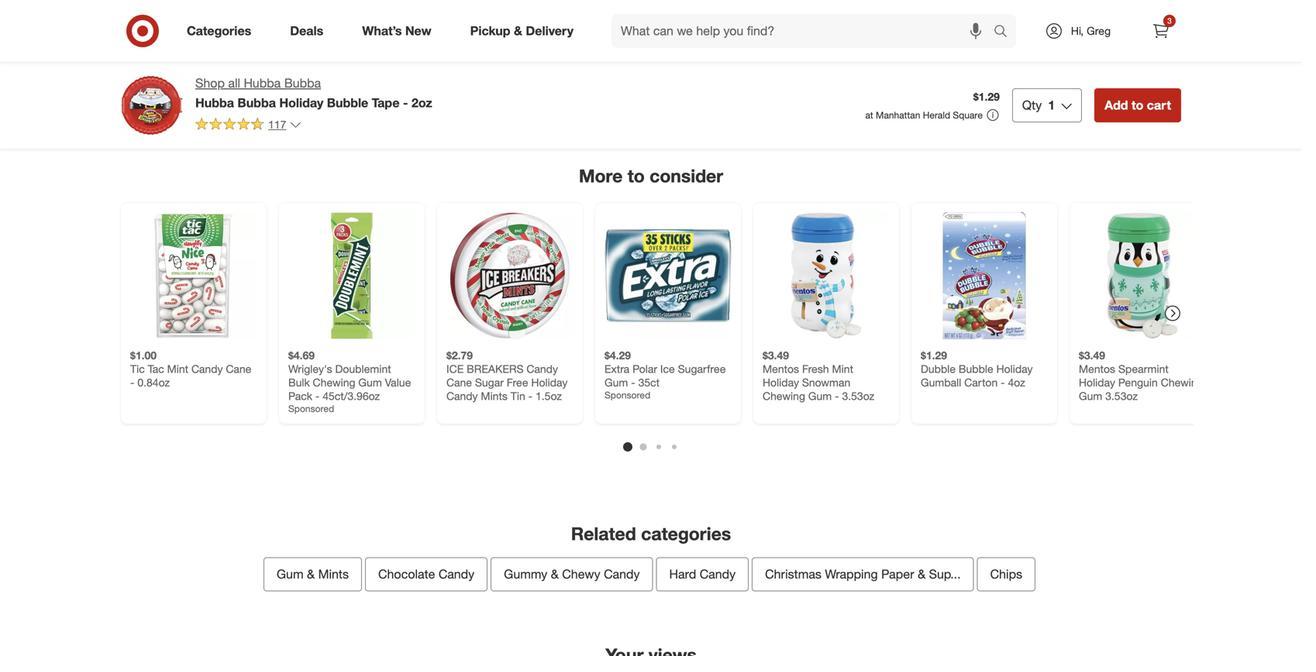 Task type: describe. For each thing, give the bounding box(es) containing it.
herald
[[923, 109, 951, 121]]

$3.49 mentos fresh mint holiday snowman chewing gum - 3.53oz
[[763, 349, 875, 403]]

candy right chewy
[[604, 567, 640, 582]]

extra
[[605, 362, 630, 376]]

2oz
[[412, 95, 432, 110]]

bulk
[[288, 376, 310, 390]]

$1.29 dubble bubble holiday gumball carton - 4oz
[[921, 349, 1033, 390]]

candy inside $1.00 tic tac mint candy cane - 0.84oz
[[192, 362, 223, 376]]

1 horizontal spatial bubba
[[284, 76, 321, 91]]

christmas
[[766, 567, 822, 582]]

doublemint
[[335, 362, 391, 376]]

polar
[[633, 362, 658, 376]]

$2.79 ice breakers candy cane sugar free holiday candy mints tin - 1.5oz
[[447, 349, 568, 403]]

qty
[[1023, 98, 1043, 113]]

$3.49 mentos spearmint holiday penguin chewing gum 3.53oz
[[1080, 349, 1204, 403]]

1.5oz
[[536, 390, 562, 403]]

holiday inside $2.79 ice breakers candy cane sugar free holiday candy mints tin - 1.5oz
[[532, 376, 568, 390]]

dubble
[[921, 362, 956, 376]]

categories
[[187, 23, 251, 38]]

chocolate candy link
[[365, 558, 488, 592]]

$1.00
[[130, 349, 157, 362]]

$1.00 tic tac mint candy cane - 0.84oz
[[130, 349, 252, 390]]

0 horizontal spatial bubba
[[238, 95, 276, 110]]

tin
[[511, 390, 526, 403]]

- inside $3.49 mentos fresh mint holiday snowman chewing gum - 3.53oz
[[835, 390, 840, 403]]

chips link
[[978, 558, 1036, 592]]

extra polar ice sugarfree gum - 35ct image
[[605, 212, 732, 340]]

3 link
[[1145, 14, 1179, 48]]

chocolate candy
[[378, 567, 475, 582]]

sponsored inside the $4.29 extra polar ice sugarfree gum - 35ct sponsored
[[605, 390, 651, 401]]

mentos for mentos spearmint holiday penguin chewing gum 3.53oz
[[1080, 362, 1116, 376]]

what's
[[362, 23, 402, 38]]

cane inside $1.00 tic tac mint candy cane - 0.84oz
[[226, 362, 252, 376]]

0.84oz
[[138, 376, 170, 390]]

pickup & delivery link
[[457, 14, 593, 48]]

tape
[[372, 95, 400, 110]]

$3.49 for mentos fresh mint holiday snowman chewing gum - 3.53oz
[[763, 349, 790, 362]]

- inside $1.29 dubble bubble holiday gumball carton - 4oz
[[1001, 376, 1006, 390]]

gum inside $3.49 mentos spearmint holiday penguin chewing gum 3.53oz
[[1080, 390, 1103, 403]]

chocolate
[[378, 567, 435, 582]]

pack
[[288, 390, 313, 403]]

sponsored inside $4.69 wrigley's doublemint bulk chewing gum value pack - 45ct/3.96oz sponsored
[[288, 403, 334, 415]]

christmas wrapping paper & sup...
[[766, 567, 961, 582]]

more
[[579, 165, 623, 187]]

$2.79
[[447, 349, 473, 362]]

image of hubba bubba holiday bubble tape - 2oz image
[[121, 74, 183, 136]]

delivery
[[526, 23, 574, 38]]

What can we help you find? suggestions appear below search field
[[612, 14, 998, 48]]

holiday inside $3.49 mentos spearmint holiday penguin chewing gum 3.53oz
[[1080, 376, 1116, 390]]

at
[[866, 109, 874, 121]]

- inside shop all hubba bubba hubba bubba holiday bubble tape - 2oz
[[403, 95, 408, 110]]

gum inside the $4.29 extra polar ice sugarfree gum - 35ct sponsored
[[605, 376, 628, 390]]

holiday inside $3.49 mentos fresh mint holiday snowman chewing gum - 3.53oz
[[763, 376, 800, 390]]

45ct/3.96oz
[[323, 390, 380, 403]]

- inside $4.69 wrigley's doublemint bulk chewing gum value pack - 45ct/3.96oz sponsored
[[316, 390, 320, 403]]

related categories
[[571, 523, 732, 545]]

consider
[[650, 165, 724, 187]]

0 horizontal spatial hubba
[[195, 95, 234, 110]]

pickup
[[470, 23, 511, 38]]

new
[[405, 23, 432, 38]]

more to consider
[[579, 165, 724, 187]]

4oz
[[1009, 376, 1026, 390]]

gum inside $4.69 wrigley's doublemint bulk chewing gum value pack - 45ct/3.96oz sponsored
[[359, 376, 382, 390]]

related
[[571, 523, 637, 545]]

chewing inside $4.69 wrigley's doublemint bulk chewing gum value pack - 45ct/3.96oz sponsored
[[313, 376, 356, 390]]

$1.29 for $1.29
[[974, 90, 1000, 104]]

cane inside $2.79 ice breakers candy cane sugar free holiday candy mints tin - 1.5oz
[[447, 376, 472, 390]]

- inside the $4.29 extra polar ice sugarfree gum - 35ct sponsored
[[631, 376, 636, 390]]

gum & mints link
[[264, 558, 362, 592]]

hard candy link
[[656, 558, 749, 592]]

gum inside $3.49 mentos fresh mint holiday snowman chewing gum - 3.53oz
[[809, 390, 832, 403]]

tac
[[148, 362, 164, 376]]

shop all hubba bubba hubba bubba holiday bubble tape - 2oz
[[195, 76, 432, 110]]

chips
[[991, 567, 1023, 582]]

greg
[[1087, 24, 1111, 38]]

snowman
[[803, 376, 851, 390]]

categories link
[[174, 14, 271, 48]]

sugarfree
[[678, 362, 726, 376]]

mint for fresh
[[833, 362, 854, 376]]

search
[[987, 25, 1025, 40]]

chewy
[[562, 567, 601, 582]]

wrapping
[[825, 567, 878, 582]]

christmas wrapping paper & sup... link
[[752, 558, 975, 592]]

ice
[[447, 362, 464, 376]]



Task type: vqa. For each thing, say whether or not it's contained in the screenshot.


Task type: locate. For each thing, give the bounding box(es) containing it.
$4.69 wrigley's doublemint bulk chewing gum value pack - 45ct/3.96oz sponsored
[[288, 349, 411, 415]]

chewing right penguin on the bottom right
[[1162, 376, 1204, 390]]

wrigley's doublemint bulk chewing gum value pack - 45ct/3.96oz image
[[288, 212, 416, 340]]

bubble inside shop all hubba bubba hubba bubba holiday bubble tape - 2oz
[[327, 95, 369, 110]]

search button
[[987, 14, 1025, 51]]

to
[[158, 38, 166, 50], [474, 38, 483, 50], [632, 38, 641, 50], [790, 38, 799, 50], [949, 38, 957, 50], [1132, 98, 1144, 113], [628, 165, 645, 187]]

mint
[[167, 362, 189, 376], [833, 362, 854, 376]]

3.53oz inside $3.49 mentos fresh mint holiday snowman chewing gum - 3.53oz
[[843, 390, 875, 403]]

1 horizontal spatial $3.49
[[1080, 349, 1106, 362]]

mentos spearmint holiday penguin chewing gum 3.53oz image
[[1080, 212, 1207, 340]]

bubble inside $1.29 dubble bubble holiday gumball carton - 4oz
[[959, 362, 994, 376]]

mentos inside $3.49 mentos spearmint holiday penguin chewing gum 3.53oz
[[1080, 362, 1116, 376]]

35ct
[[639, 376, 660, 390]]

holiday inside shop all hubba bubba hubba bubba holiday bubble tape - 2oz
[[279, 95, 324, 110]]

cane left bulk
[[226, 362, 252, 376]]

0 horizontal spatial mint
[[167, 362, 189, 376]]

$1.29 inside $1.29 dubble bubble holiday gumball carton - 4oz
[[921, 349, 948, 362]]

paper
[[882, 567, 915, 582]]

holiday right gumball
[[997, 362, 1033, 376]]

& for gum
[[307, 567, 315, 582]]

$3.49 inside $3.49 mentos fresh mint holiday snowman chewing gum - 3.53oz
[[763, 349, 790, 362]]

mints left tin
[[481, 390, 508, 403]]

1 vertical spatial sponsored
[[288, 403, 334, 415]]

hubba
[[244, 76, 281, 91], [195, 95, 234, 110]]

$1.29
[[974, 90, 1000, 104], [921, 349, 948, 362]]

0 vertical spatial bubba
[[284, 76, 321, 91]]

hubba right "all"
[[244, 76, 281, 91]]

2 horizontal spatial chewing
[[1162, 376, 1204, 390]]

$4.29 extra polar ice sugarfree gum - 35ct sponsored
[[605, 349, 726, 401]]

holiday left fresh
[[763, 376, 800, 390]]

mint right fresh
[[833, 362, 854, 376]]

sponsored down extra
[[605, 390, 651, 401]]

carton
[[965, 376, 998, 390]]

0 vertical spatial mints
[[481, 390, 508, 403]]

mint inside $1.00 tic tac mint candy cane - 0.84oz
[[167, 362, 189, 376]]

1 mint from the left
[[167, 362, 189, 376]]

categories
[[641, 523, 732, 545]]

$3.49 for mentos spearmint holiday penguin chewing gum 3.53oz
[[1080, 349, 1106, 362]]

tic tac mint candy cane - 0.84oz image
[[130, 212, 257, 340]]

hard
[[670, 567, 697, 582]]

cane down $2.79
[[447, 376, 472, 390]]

0 vertical spatial hubba
[[244, 76, 281, 91]]

1 horizontal spatial mints
[[481, 390, 508, 403]]

mentos left penguin on the bottom right
[[1080, 362, 1116, 376]]

0 horizontal spatial 3.53oz
[[843, 390, 875, 403]]

gummy
[[504, 567, 548, 582]]

hi, greg
[[1072, 24, 1111, 38]]

0 horizontal spatial $3.49
[[763, 349, 790, 362]]

cart
[[169, 38, 187, 50], [485, 38, 504, 50], [644, 38, 662, 50], [802, 38, 820, 50], [960, 38, 978, 50], [1148, 98, 1172, 113]]

1 horizontal spatial sponsored
[[605, 390, 651, 401]]

square
[[953, 109, 983, 121]]

- inside $1.00 tic tac mint candy cane - 0.84oz
[[130, 376, 135, 390]]

1 mentos from the left
[[763, 362, 800, 376]]

$4.69
[[288, 349, 315, 362]]

1
[[1049, 98, 1056, 113]]

chewing right bulk
[[313, 376, 356, 390]]

breakers
[[467, 362, 524, 376]]

sugar
[[475, 376, 504, 390]]

ice
[[661, 362, 675, 376]]

tic
[[130, 362, 145, 376]]

0 horizontal spatial sponsored
[[288, 403, 334, 415]]

1 vertical spatial $1.29
[[921, 349, 948, 362]]

deals link
[[277, 14, 343, 48]]

free
[[507, 376, 529, 390]]

117
[[268, 118, 286, 131]]

gummy & chewy candy link
[[491, 558, 653, 592]]

mint inside $3.49 mentos fresh mint holiday snowman chewing gum - 3.53oz
[[833, 362, 854, 376]]

mentos for mentos fresh mint holiday snowman chewing gum - 3.53oz
[[763, 362, 800, 376]]

sponsored down bulk
[[288, 403, 334, 415]]

chewing inside $3.49 mentos spearmint holiday penguin chewing gum 3.53oz
[[1162, 376, 1204, 390]]

0 vertical spatial sponsored
[[605, 390, 651, 401]]

mint right tac
[[167, 362, 189, 376]]

0 horizontal spatial mentos
[[763, 362, 800, 376]]

3
[[1168, 16, 1172, 26]]

candy down ice
[[447, 390, 478, 403]]

0 horizontal spatial mints
[[318, 567, 349, 582]]

2 mentos from the left
[[1080, 362, 1116, 376]]

holiday left penguin on the bottom right
[[1080, 376, 1116, 390]]

mints
[[481, 390, 508, 403], [318, 567, 349, 582]]

cane
[[226, 362, 252, 376], [447, 376, 472, 390]]

candy up 1.5oz
[[527, 362, 558, 376]]

chewing inside $3.49 mentos fresh mint holiday snowman chewing gum - 3.53oz
[[763, 390, 806, 403]]

bubble
[[327, 95, 369, 110], [959, 362, 994, 376]]

1 vertical spatial mints
[[318, 567, 349, 582]]

117 link
[[195, 117, 302, 135]]

pickup & delivery
[[470, 23, 574, 38]]

ice breakers candy cane sugar free holiday candy mints tin - 1.5oz image
[[447, 212, 574, 340]]

mint for tac
[[167, 362, 189, 376]]

& for gummy
[[551, 567, 559, 582]]

1 horizontal spatial hubba
[[244, 76, 281, 91]]

sponsored
[[605, 390, 651, 401], [288, 403, 334, 415]]

what's new
[[362, 23, 432, 38]]

fresh
[[803, 362, 830, 376]]

bubble right dubble
[[959, 362, 994, 376]]

dubble bubble holiday gumball carton - 4oz image
[[921, 212, 1048, 340]]

1 horizontal spatial mint
[[833, 362, 854, 376]]

1 horizontal spatial 3.53oz
[[1106, 390, 1138, 403]]

1 vertical spatial bubba
[[238, 95, 276, 110]]

holiday inside $1.29 dubble bubble holiday gumball carton - 4oz
[[997, 362, 1033, 376]]

1 horizontal spatial bubble
[[959, 362, 994, 376]]

mints inside $2.79 ice breakers candy cane sugar free holiday candy mints tin - 1.5oz
[[481, 390, 508, 403]]

$1.29 for $1.29 dubble bubble holiday gumball carton - 4oz
[[921, 349, 948, 362]]

3.53oz
[[843, 390, 875, 403], [1106, 390, 1138, 403]]

$4.29
[[605, 349, 631, 362]]

wrigley's
[[288, 362, 332, 376]]

& for pickup
[[514, 23, 523, 38]]

value
[[385, 376, 411, 390]]

- inside $2.79 ice breakers candy cane sugar free holiday candy mints tin - 1.5oz
[[529, 390, 533, 403]]

0 horizontal spatial chewing
[[313, 376, 356, 390]]

mentos fresh mint holiday snowman chewing gum - 3.53oz image
[[763, 212, 890, 340]]

bubba up 117 link
[[238, 95, 276, 110]]

candy right the chocolate
[[439, 567, 475, 582]]

gum
[[359, 376, 382, 390], [605, 376, 628, 390], [809, 390, 832, 403], [1080, 390, 1103, 403], [277, 567, 304, 582]]

0 vertical spatial $1.29
[[974, 90, 1000, 104]]

0 vertical spatial bubble
[[327, 95, 369, 110]]

gummy & chewy candy
[[504, 567, 640, 582]]

bubba
[[284, 76, 321, 91], [238, 95, 276, 110]]

3.53oz inside $3.49 mentos spearmint holiday penguin chewing gum 3.53oz
[[1106, 390, 1138, 403]]

$1.29 up gumball
[[921, 349, 948, 362]]

spearmint
[[1119, 362, 1169, 376]]

$3.49 left spearmint
[[1080, 349, 1106, 362]]

1 horizontal spatial $1.29
[[974, 90, 1000, 104]]

shop
[[195, 76, 225, 91]]

mentos inside $3.49 mentos fresh mint holiday snowman chewing gum - 3.53oz
[[763, 362, 800, 376]]

1 $3.49 from the left
[[763, 349, 790, 362]]

chewing
[[313, 376, 356, 390], [1162, 376, 1204, 390], [763, 390, 806, 403]]

1 horizontal spatial mentos
[[1080, 362, 1116, 376]]

gumball
[[921, 376, 962, 390]]

candy
[[192, 362, 223, 376], [527, 362, 558, 376], [447, 390, 478, 403], [439, 567, 475, 582], [604, 567, 640, 582], [700, 567, 736, 582]]

holiday
[[279, 95, 324, 110], [997, 362, 1033, 376], [532, 376, 568, 390], [763, 376, 800, 390], [1080, 376, 1116, 390]]

2 3.53oz from the left
[[1106, 390, 1138, 403]]

0 horizontal spatial $1.29
[[921, 349, 948, 362]]

1 3.53oz from the left
[[843, 390, 875, 403]]

what's new link
[[349, 14, 451, 48]]

0 horizontal spatial bubble
[[327, 95, 369, 110]]

holiday up 117
[[279, 95, 324, 110]]

$1.29 up square
[[974, 90, 1000, 104]]

sup...
[[930, 567, 961, 582]]

2 $3.49 from the left
[[1080, 349, 1106, 362]]

candy right hard
[[700, 567, 736, 582]]

mentos left fresh
[[763, 362, 800, 376]]

deals
[[290, 23, 324, 38]]

qty 1
[[1023, 98, 1056, 113]]

at manhattan herald square
[[866, 109, 983, 121]]

mentos
[[763, 362, 800, 376], [1080, 362, 1116, 376]]

hard candy
[[670, 567, 736, 582]]

$3.49 left fresh
[[763, 349, 790, 362]]

penguin
[[1119, 376, 1158, 390]]

1 horizontal spatial cane
[[447, 376, 472, 390]]

1 vertical spatial bubble
[[959, 362, 994, 376]]

add to cart button
[[130, 32, 194, 57], [447, 32, 511, 57], [605, 32, 669, 57], [763, 32, 827, 57], [921, 32, 985, 57], [1095, 88, 1182, 123]]

gum & mints
[[277, 567, 349, 582]]

bubba up 117
[[284, 76, 321, 91]]

holiday right free on the bottom of the page
[[532, 376, 568, 390]]

1 vertical spatial hubba
[[195, 95, 234, 110]]

bubble left tape
[[327, 95, 369, 110]]

mints left the chocolate
[[318, 567, 349, 582]]

candy right tac
[[192, 362, 223, 376]]

add to cart
[[137, 38, 187, 50], [454, 38, 504, 50], [612, 38, 662, 50], [770, 38, 820, 50], [928, 38, 978, 50], [1105, 98, 1172, 113]]

0 horizontal spatial cane
[[226, 362, 252, 376]]

all
[[228, 76, 240, 91]]

hi,
[[1072, 24, 1084, 38]]

hubba down shop
[[195, 95, 234, 110]]

1 horizontal spatial chewing
[[763, 390, 806, 403]]

2 mint from the left
[[833, 362, 854, 376]]

$3.49 inside $3.49 mentos spearmint holiday penguin chewing gum 3.53oz
[[1080, 349, 1106, 362]]

chewing down fresh
[[763, 390, 806, 403]]

manhattan
[[876, 109, 921, 121]]



